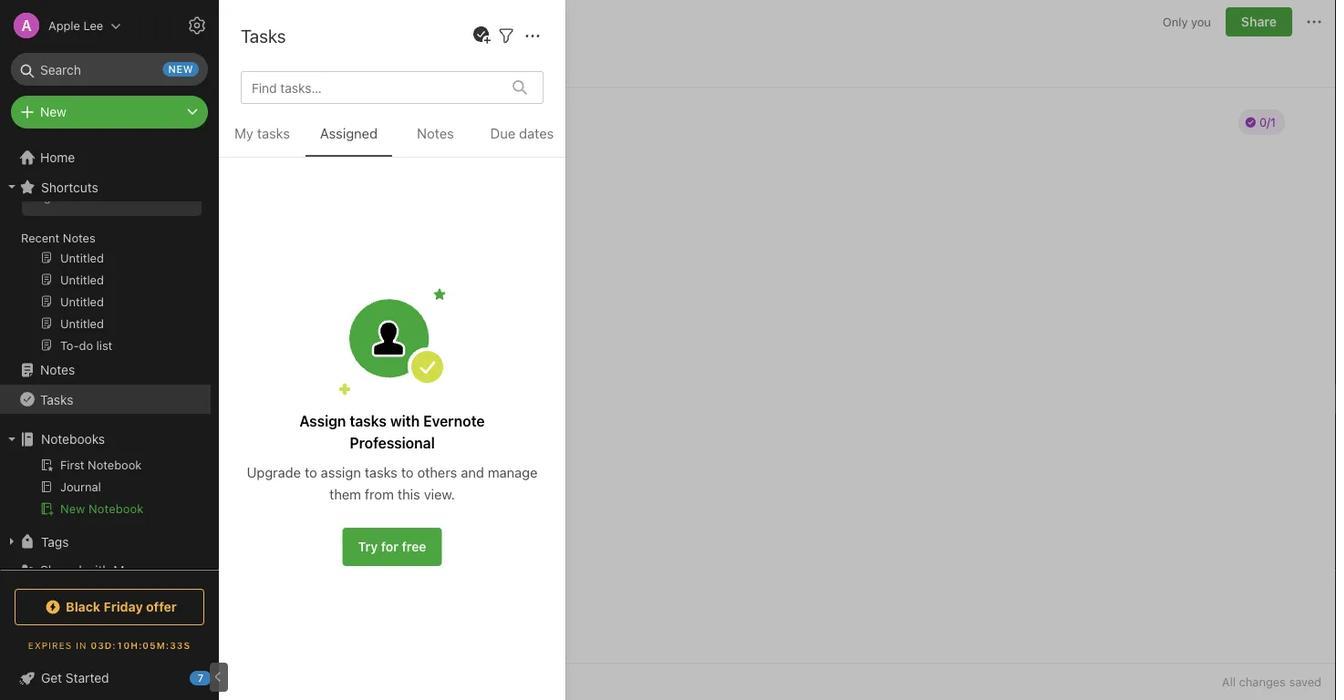 Task type: describe. For each thing, give the bounding box(es) containing it.
icon on a note, notebook, stack or tag to add it here.
[[33, 157, 167, 203]]

due
[[491, 125, 516, 141]]

tags
[[41, 534, 69, 550]]

upgrade
[[247, 464, 301, 480]]

with inside the shared with me link
[[85, 563, 110, 579]]

due dates
[[491, 125, 554, 141]]

new button
[[11, 96, 208, 129]]

group containing icon on a note, notebook, stack or tag to add it here.
[[0, 119, 211, 363]]

notebook,
[[64, 173, 120, 187]]

only you
[[1163, 15, 1212, 29]]

friday
[[104, 600, 143, 615]]

notes button
[[392, 122, 479, 157]]

tasks for assign
[[350, 413, 387, 430]]

black friday offer
[[66, 600, 177, 615]]

black
[[66, 600, 101, 615]]

a
[[143, 157, 150, 171]]

notes link
[[0, 356, 211, 385]]

more actions and view options image
[[522, 25, 544, 47]]

Filter tasks field
[[495, 24, 517, 47]]

assigned button
[[306, 122, 392, 157]]

try for free button
[[343, 528, 442, 567]]

7
[[198, 673, 204, 685]]

assign tasks with evernote professional
[[300, 413, 485, 452]]

on inside icon on a note, notebook, stack or tag to add it here.
[[126, 157, 140, 171]]

2 horizontal spatial to
[[401, 464, 414, 480]]

recent
[[21, 231, 60, 245]]

expires in 03d:10h:05m:33s
[[28, 641, 191, 651]]

filter tasks image
[[495, 25, 517, 47]]

tasks inside upgrade to assign tasks to others and manage them from this view.
[[365, 464, 398, 480]]

apple lee
[[48, 19, 103, 32]]

tag
[[33, 190, 51, 203]]

to inside icon on a note, notebook, stack or tag to add it here.
[[54, 190, 65, 203]]

changes
[[1240, 676, 1286, 689]]

new for new
[[40, 104, 66, 120]]

settings image
[[186, 15, 208, 36]]

all changes saved
[[1223, 676, 1322, 689]]

try for free
[[358, 540, 427, 555]]

black friday offer button
[[15, 589, 204, 626]]

share button
[[1226, 7, 1293, 36]]

due dates button
[[479, 122, 566, 157]]

tasks for my
[[257, 125, 290, 141]]

in
[[76, 641, 87, 651]]

assign
[[300, 413, 346, 430]]

notebooks
[[41, 432, 105, 447]]

tasks button
[[0, 385, 211, 414]]

new notebook button
[[0, 498, 211, 520]]

Note Editor text field
[[219, 88, 1337, 663]]

tasks inside button
[[40, 392, 73, 407]]

and
[[461, 464, 484, 480]]

you
[[1192, 15, 1212, 29]]

professional
[[350, 435, 435, 452]]

expand notebooks image
[[5, 433, 19, 447]]

note,
[[33, 173, 61, 187]]

manage
[[488, 464, 538, 480]]

assigned
[[320, 125, 378, 141]]

Account field
[[0, 7, 122, 44]]

tree containing home
[[0, 89, 219, 626]]

started
[[66, 671, 109, 686]]

try
[[358, 540, 378, 555]]

apple
[[48, 19, 80, 32]]

from
[[365, 486, 394, 502]]

2 vertical spatial notes
[[40, 363, 75, 378]]

tags button
[[0, 527, 211, 557]]

notebooks link
[[0, 425, 211, 454]]

here.
[[103, 190, 131, 203]]

notebook
[[89, 502, 144, 516]]

new notebook group
[[0, 454, 211, 527]]



Task type: vqa. For each thing, say whether or not it's contained in the screenshot.
notebook,
yes



Task type: locate. For each thing, give the bounding box(es) containing it.
saved
[[1290, 676, 1322, 689]]

More actions and view options field
[[517, 24, 544, 47]]

1 horizontal spatial with
[[390, 413, 420, 430]]

shared
[[40, 563, 82, 579]]

share
[[1242, 14, 1277, 29]]

note window element
[[219, 0, 1337, 701]]

add
[[68, 190, 89, 203]]

0 vertical spatial new
[[40, 104, 66, 120]]

get
[[41, 671, 62, 686]]

last edited on nov 15, 2023
[[234, 56, 399, 71]]

1 vertical spatial notes
[[63, 231, 96, 245]]

only
[[1163, 15, 1188, 29]]

0 vertical spatial tasks
[[241, 25, 286, 46]]

expand tags image
[[5, 535, 19, 549]]

recent notes
[[21, 231, 96, 245]]

new notebook
[[60, 502, 144, 516]]

click to collapse image
[[212, 667, 226, 689]]

new up tags
[[60, 502, 85, 516]]

group
[[0, 119, 211, 363]]

tasks inside assign tasks with evernote professional
[[350, 413, 387, 430]]

Search text field
[[24, 53, 195, 86]]

2 vertical spatial tasks
[[365, 464, 398, 480]]

it
[[93, 190, 100, 203]]

new
[[40, 104, 66, 120], [60, 502, 85, 516]]

0 vertical spatial notes
[[417, 125, 454, 141]]

upgrade to assign tasks to others and manage them from this view.
[[247, 464, 538, 502]]

1 vertical spatial with
[[85, 563, 110, 579]]

notes right recent
[[63, 231, 96, 245]]

evernote
[[424, 413, 485, 430]]

shortcuts
[[41, 180, 98, 195]]

last
[[234, 56, 259, 71]]

0 vertical spatial tasks
[[257, 125, 290, 141]]

home
[[40, 150, 75, 165]]

edited
[[262, 56, 299, 71]]

on left a
[[126, 157, 140, 171]]

tasks up professional
[[350, 413, 387, 430]]

assign
[[321, 464, 361, 480]]

expires
[[28, 641, 72, 651]]

to up this
[[401, 464, 414, 480]]

with
[[390, 413, 420, 430], [85, 563, 110, 579]]

new up "home"
[[40, 104, 66, 120]]

Find tasks… text field
[[245, 73, 502, 102]]

new search field
[[24, 53, 199, 86]]

1 vertical spatial new
[[60, 502, 85, 516]]

expand note image
[[232, 11, 254, 33]]

0 horizontal spatial to
[[54, 190, 65, 203]]

me
[[113, 563, 132, 579]]

offer
[[146, 600, 177, 615]]

tasks inside button
[[257, 125, 290, 141]]

1 horizontal spatial tasks
[[241, 25, 286, 46]]

to left assign
[[305, 464, 317, 480]]

home link
[[0, 143, 219, 172]]

on left nov
[[303, 56, 317, 71]]

1 horizontal spatial to
[[305, 464, 317, 480]]

to right tag
[[54, 190, 65, 203]]

Help and Learning task checklist field
[[0, 664, 219, 693]]

shared with me
[[40, 563, 132, 579]]

my
[[235, 125, 254, 141]]

shortcuts button
[[0, 172, 211, 202]]

0 horizontal spatial with
[[85, 563, 110, 579]]

get started
[[41, 671, 109, 686]]

this
[[398, 486, 420, 502]]

for
[[381, 540, 399, 555]]

new inside the "new notebook" button
[[60, 502, 85, 516]]

icon
[[100, 157, 123, 171]]

new for new notebook
[[60, 502, 85, 516]]

notes
[[417, 125, 454, 141], [63, 231, 96, 245], [40, 363, 75, 378]]

dates
[[519, 125, 554, 141]]

notes up tasks button
[[40, 363, 75, 378]]

with left me
[[85, 563, 110, 579]]

nov
[[321, 56, 344, 71]]

0 vertical spatial with
[[390, 413, 420, 430]]

new inside new popup button
[[40, 104, 66, 120]]

them
[[329, 486, 361, 502]]

shared with me link
[[0, 557, 211, 586]]

tasks up the edited
[[241, 25, 286, 46]]

0 vertical spatial on
[[303, 56, 317, 71]]

tasks
[[257, 125, 290, 141], [350, 413, 387, 430], [365, 464, 398, 480]]

tasks up notebooks
[[40, 392, 73, 407]]

1 horizontal spatial on
[[303, 56, 317, 71]]

others
[[418, 464, 457, 480]]

all
[[1223, 676, 1236, 689]]

notes left "due"
[[417, 125, 454, 141]]

tree
[[0, 89, 219, 626]]

stack
[[123, 173, 153, 187]]

with inside assign tasks with evernote professional
[[390, 413, 420, 430]]

free
[[402, 540, 427, 555]]

tasks up from
[[365, 464, 398, 480]]

tasks right my
[[257, 125, 290, 141]]

my tasks button
[[219, 122, 306, 157]]

view.
[[424, 486, 455, 502]]

03d:10h:05m:33s
[[91, 641, 191, 651]]

2023
[[368, 56, 399, 71]]

new
[[168, 63, 193, 75]]

new task image
[[471, 25, 493, 47]]

with up professional
[[390, 413, 420, 430]]

on
[[303, 56, 317, 71], [126, 157, 140, 171]]

0 horizontal spatial tasks
[[40, 392, 73, 407]]

1 vertical spatial tasks
[[40, 392, 73, 407]]

on inside note window element
[[303, 56, 317, 71]]

or
[[156, 173, 167, 187]]

to
[[54, 190, 65, 203], [305, 464, 317, 480], [401, 464, 414, 480]]

tasks
[[241, 25, 286, 46], [40, 392, 73, 407]]

0 horizontal spatial on
[[126, 157, 140, 171]]

15,
[[348, 56, 364, 71]]

my tasks
[[235, 125, 290, 141]]

notes inside button
[[417, 125, 454, 141]]

1 vertical spatial tasks
[[350, 413, 387, 430]]

1 vertical spatial on
[[126, 157, 140, 171]]

lee
[[84, 19, 103, 32]]



